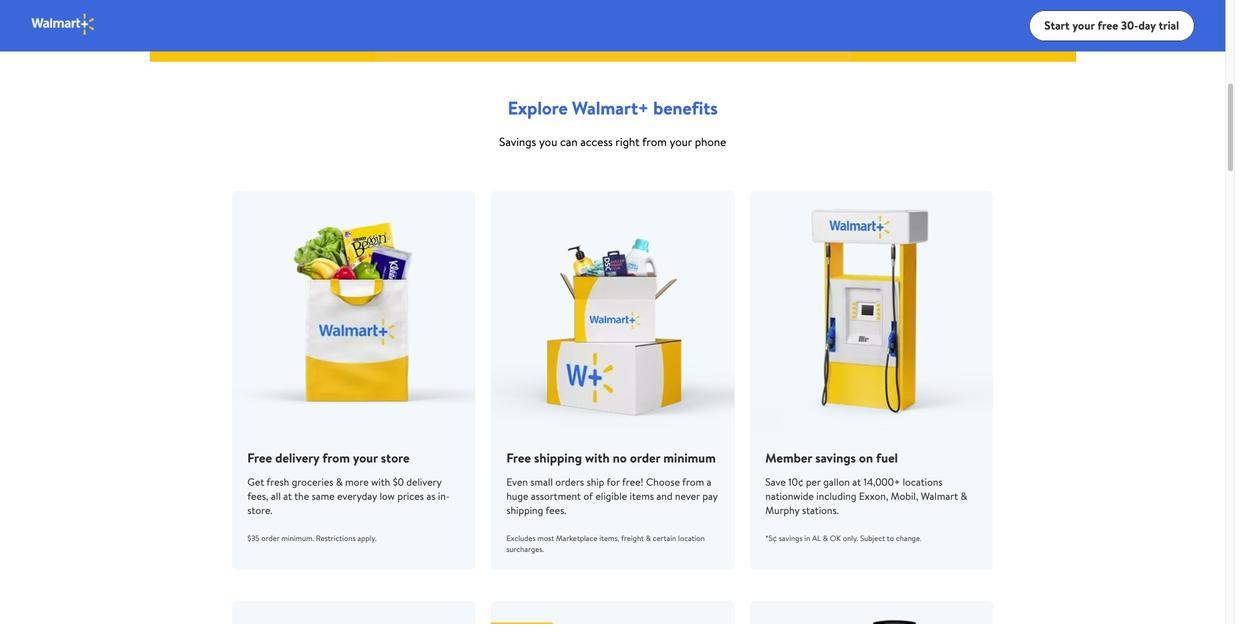 Task type: describe. For each thing, give the bounding box(es) containing it.
you
[[539, 134, 557, 150]]

& right al
[[823, 533, 828, 544]]

restrictions
[[316, 533, 356, 544]]

pay
[[703, 489, 718, 503]]

low
[[380, 489, 395, 503]]

same
[[312, 489, 335, 503]]

0 horizontal spatial your
[[353, 449, 378, 467]]

free delivery from your store
[[247, 449, 410, 467]]

location
[[678, 533, 705, 544]]

fresh
[[267, 475, 289, 489]]

1 vertical spatial your
[[670, 134, 692, 150]]

delivery inside get fresh groceries & more with $0 delivery fees, all at the same everyday low prices as in- store.
[[407, 475, 442, 489]]

*5¢ savings in al & ok only. subject to change.
[[766, 533, 922, 544]]

on
[[859, 449, 873, 467]]

your inside button
[[1073, 17, 1095, 33]]

10¢
[[789, 475, 804, 489]]

freight
[[621, 533, 644, 544]]

to
[[887, 533, 894, 544]]

day
[[1139, 17, 1156, 33]]

from inside even small orders ship for free! choose from a huge assortment of eligible items and never pay shipping fees.
[[682, 475, 704, 489]]

with inside get fresh groceries & more with $0 delivery fees, all at the same everyday low prices as in- store.
[[371, 475, 390, 489]]

groceries
[[292, 475, 334, 489]]

savings
[[499, 134, 536, 150]]

walmart+ image
[[31, 13, 96, 36]]

start your free 30-day trial
[[1045, 17, 1179, 33]]

in
[[805, 533, 811, 544]]

$35
[[247, 533, 260, 544]]

everyday
[[337, 489, 377, 503]]

$35 order minimum. restrictions apply.
[[247, 533, 377, 544]]

of
[[584, 489, 593, 503]]

no
[[613, 449, 627, 467]]

$0
[[393, 475, 404, 489]]

gallon
[[823, 475, 850, 489]]

store
[[381, 449, 410, 467]]

subject
[[860, 533, 885, 544]]

prices
[[397, 489, 424, 503]]

savings for in
[[779, 533, 803, 544]]

store.
[[247, 503, 273, 517]]

save 10¢ per gallon at 14,000+ locations nationwide including exxon, mobil, walmart & murphy stations.
[[766, 475, 968, 517]]

mobil,
[[891, 489, 919, 503]]

0 horizontal spatial delivery
[[275, 449, 319, 467]]

most
[[538, 533, 554, 544]]

in-
[[438, 489, 450, 503]]

walmart+
[[572, 95, 649, 120]]

& inside get fresh groceries & more with $0 delivery fees, all at the same everyday low prices as in- store.
[[336, 475, 343, 489]]

items,
[[599, 533, 620, 544]]

phone
[[695, 134, 726, 150]]

0 vertical spatial shipping
[[534, 449, 582, 467]]

the
[[294, 489, 309, 503]]

right
[[616, 134, 640, 150]]

get
[[247, 475, 264, 489]]

1 vertical spatial from
[[322, 449, 350, 467]]

at inside get fresh groceries & more with $0 delivery fees, all at the same everyday low prices as in- store.
[[283, 489, 292, 503]]

0 vertical spatial with
[[585, 449, 610, 467]]

free for free delivery from your store
[[247, 449, 272, 467]]

walmart
[[921, 489, 958, 503]]

as
[[427, 489, 436, 503]]

excludes most marketplace items, freight & certain location surcharges.
[[507, 533, 705, 555]]

stations.
[[802, 503, 839, 517]]

trial
[[1159, 17, 1179, 33]]

eligible
[[596, 489, 627, 503]]

al
[[812, 533, 821, 544]]

free
[[1098, 17, 1119, 33]]

items
[[630, 489, 654, 503]]

marketplace
[[556, 533, 598, 544]]

1 w+ image from the left
[[150, 0, 375, 62]]



Task type: locate. For each thing, give the bounding box(es) containing it.
murphy
[[766, 503, 800, 517]]

1 vertical spatial savings
[[779, 533, 803, 544]]

1 horizontal spatial w+ image
[[851, 0, 1076, 62]]

including
[[817, 489, 857, 503]]

orders
[[556, 475, 584, 489]]

0 horizontal spatial savings
[[779, 533, 803, 544]]

free for free shipping with no order minimum
[[507, 449, 531, 467]]

savings you can access right from your phone
[[499, 134, 726, 150]]

savings left in
[[779, 533, 803, 544]]

at
[[853, 475, 861, 489], [283, 489, 292, 503]]

shipping up orders at the bottom left of page
[[534, 449, 582, 467]]

2 free from the left
[[507, 449, 531, 467]]

2 horizontal spatial from
[[682, 475, 704, 489]]

change.
[[896, 533, 922, 544]]

delivery
[[275, 449, 319, 467], [407, 475, 442, 489]]

from right right
[[642, 134, 667, 150]]

certain
[[653, 533, 676, 544]]

at inside save 10¢ per gallon at 14,000+ locations nationwide including exxon, mobil, walmart & murphy stations.
[[853, 475, 861, 489]]

at right all
[[283, 489, 292, 503]]

benefits
[[653, 95, 718, 120]]

fees,
[[247, 489, 269, 503]]

nationwide
[[766, 489, 814, 503]]

2 horizontal spatial your
[[1073, 17, 1095, 33]]

never
[[675, 489, 700, 503]]

order right no
[[630, 449, 661, 467]]

from left a
[[682, 475, 704, 489]]

choose
[[646, 475, 680, 489]]

all
[[271, 489, 281, 503]]

w+ image
[[150, 0, 375, 62], [851, 0, 1076, 62]]

& inside excludes most marketplace items, freight & certain location surcharges.
[[646, 533, 651, 544]]

*5¢
[[766, 533, 777, 544]]

0 horizontal spatial from
[[322, 449, 350, 467]]

savings up gallon
[[816, 449, 856, 467]]

&
[[336, 475, 343, 489], [961, 489, 968, 503], [646, 533, 651, 544], [823, 533, 828, 544]]

& left more
[[336, 475, 343, 489]]

0 vertical spatial savings
[[816, 449, 856, 467]]

get fresh groceries & more with $0 delivery fees, all at the same everyday low prices as in- store.
[[247, 475, 450, 517]]

per
[[806, 475, 821, 489]]

save
[[766, 475, 786, 489]]

1 horizontal spatial from
[[642, 134, 667, 150]]

0 vertical spatial delivery
[[275, 449, 319, 467]]

fuel
[[876, 449, 898, 467]]

savings for on
[[816, 449, 856, 467]]

1 horizontal spatial with
[[585, 449, 610, 467]]

exxon,
[[859, 489, 889, 503]]

0 vertical spatial your
[[1073, 17, 1095, 33]]

at right gallon
[[853, 475, 861, 489]]

savings
[[816, 449, 856, 467], [779, 533, 803, 544]]

your up more
[[353, 449, 378, 467]]

2 w+ image from the left
[[851, 0, 1076, 62]]

shipping up excludes
[[507, 503, 543, 517]]

free!
[[622, 475, 644, 489]]

0 horizontal spatial w+ image
[[150, 0, 375, 62]]

free up even
[[507, 449, 531, 467]]

delivery up groceries
[[275, 449, 319, 467]]

1 horizontal spatial order
[[630, 449, 661, 467]]

your left free
[[1073, 17, 1095, 33]]

order
[[630, 449, 661, 467], [261, 533, 280, 544]]

1 horizontal spatial your
[[670, 134, 692, 150]]

2 vertical spatial from
[[682, 475, 704, 489]]

1 free from the left
[[247, 449, 272, 467]]

explore
[[508, 95, 568, 120]]

free shipping with no order minimum
[[507, 449, 716, 467]]

for
[[607, 475, 620, 489]]

start
[[1045, 17, 1070, 33]]

& right freight
[[646, 533, 651, 544]]

ship
[[587, 475, 604, 489]]

assortment
[[531, 489, 581, 503]]

explore walmart+ benefits
[[508, 95, 718, 120]]

0 vertical spatial from
[[642, 134, 667, 150]]

1 horizontal spatial at
[[853, 475, 861, 489]]

fees.
[[546, 503, 566, 517]]

1 vertical spatial delivery
[[407, 475, 442, 489]]

minimum.
[[282, 533, 314, 544]]

minimum
[[664, 449, 716, 467]]

14,000+
[[864, 475, 900, 489]]

can
[[560, 134, 578, 150]]

with left no
[[585, 449, 610, 467]]

start your free 30-day trial button
[[1029, 10, 1195, 41]]

2 vertical spatial your
[[353, 449, 378, 467]]

with left $0
[[371, 475, 390, 489]]

small
[[531, 475, 553, 489]]

even small orders ship for free! choose from a huge assortment of eligible items and never pay shipping fees.
[[507, 475, 718, 517]]

0 horizontal spatial at
[[283, 489, 292, 503]]

member savings on fuel
[[766, 449, 898, 467]]

your left phone
[[670, 134, 692, 150]]

1 horizontal spatial delivery
[[407, 475, 442, 489]]

order right $35
[[261, 533, 280, 544]]

delivery right $0
[[407, 475, 442, 489]]

ok
[[830, 533, 841, 544]]

shipping inside even small orders ship for free! choose from a huge assortment of eligible items and never pay shipping fees.
[[507, 503, 543, 517]]

0 horizontal spatial free
[[247, 449, 272, 467]]

1 horizontal spatial free
[[507, 449, 531, 467]]

& inside save 10¢ per gallon at 14,000+ locations nationwide including exxon, mobil, walmart & murphy stations.
[[961, 489, 968, 503]]

and
[[657, 489, 673, 503]]

your
[[1073, 17, 1095, 33], [670, 134, 692, 150], [353, 449, 378, 467]]

with
[[585, 449, 610, 467], [371, 475, 390, 489]]

a
[[707, 475, 712, 489]]

apply.
[[358, 533, 377, 544]]

even
[[507, 475, 528, 489]]

excludes
[[507, 533, 536, 544]]

1 vertical spatial shipping
[[507, 503, 543, 517]]

member
[[766, 449, 812, 467]]

1 vertical spatial order
[[261, 533, 280, 544]]

30-
[[1121, 17, 1139, 33]]

& right walmart on the bottom of page
[[961, 489, 968, 503]]

0 vertical spatial order
[[630, 449, 661, 467]]

free up get
[[247, 449, 272, 467]]

shipping
[[534, 449, 582, 467], [507, 503, 543, 517]]

locations
[[903, 475, 943, 489]]

0 horizontal spatial with
[[371, 475, 390, 489]]

huge
[[507, 489, 529, 503]]

only.
[[843, 533, 859, 544]]

access
[[581, 134, 613, 150]]

0 horizontal spatial order
[[261, 533, 280, 544]]

1 vertical spatial with
[[371, 475, 390, 489]]

from up more
[[322, 449, 350, 467]]

1 horizontal spatial savings
[[816, 449, 856, 467]]

free
[[247, 449, 272, 467], [507, 449, 531, 467]]

more
[[345, 475, 369, 489]]

surcharges.
[[507, 544, 544, 555]]



Task type: vqa. For each thing, say whether or not it's contained in the screenshot.
the bottom Beauty
no



